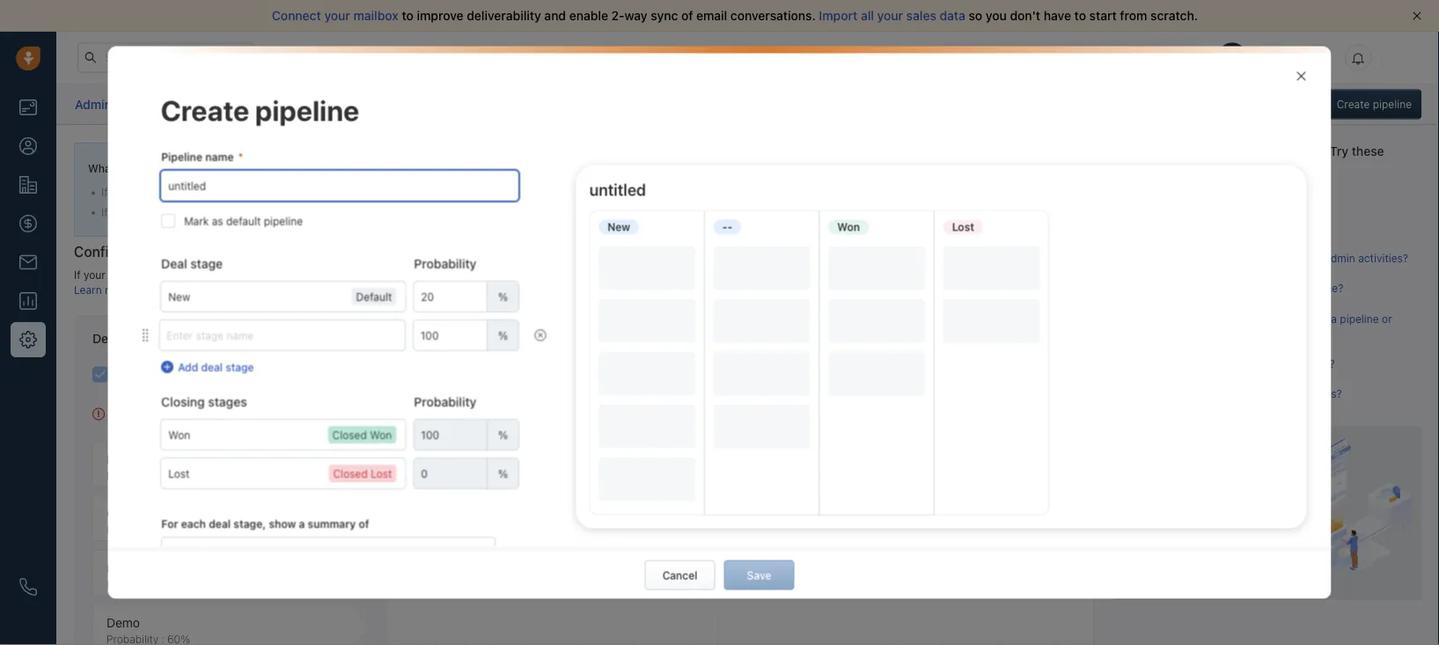 Task type: describe. For each thing, give the bounding box(es) containing it.
with
[[289, 186, 310, 199]]

summary
[[307, 518, 355, 530]]

1 vertical spatial admin
[[1324, 252, 1355, 264]]

0 horizontal spatial won
[[369, 429, 392, 442]]

0 horizontal spatial for
[[426, 268, 440, 281]]

closed lost
[[333, 468, 392, 480]]

how to set up and use weighted pipelines? link
[[1130, 388, 1342, 400]]

deal up value
[[208, 518, 230, 530]]

you up you're
[[111, 186, 129, 199]]

your inside configure pipeline if your business has multiple sales processes, create custom pipelines for each process. you can have unique deal stages, set probabilities for each stage, and also specify when deals should go stale. learn more
[[84, 268, 106, 281]]

create inside configure pipeline if your business has multiple sales processes, create custom pipelines for each process. you can have unique deal stages, set probabilities for each stage, and also specify when deals should go stale. learn more
[[304, 268, 336, 281]]

: for discovery
[[161, 579, 164, 591]]

mailbox
[[353, 8, 399, 23]]

you up one
[[422, 186, 440, 199]]

and inside configure pipeline if your business has multiple sales processes, create custom pipelines for each process. you can have unique deal stages, set probabilities for each stage, and also specify when deals should go stale. learn more
[[844, 268, 862, 281]]

1 horizontal spatial for
[[766, 268, 780, 281]]

deal up how to mark a pipeline as "default" for admin activities?
[[1245, 222, 1266, 234]]

data
[[940, 8, 965, 23]]

container_wx8msf4aqz5i3rn1 image inside the % button
[[534, 329, 546, 342]]

they
[[1281, 358, 1303, 370]]

plans
[[1148, 51, 1175, 63]]

store
[[493, 206, 518, 218]]

how to mark a pipeline as "default" for admin activities?
[[1130, 252, 1408, 264]]

journeys,
[[374, 186, 419, 199]]

% for closed lost
[[498, 468, 508, 480]]

and inside if you have different sales processes, with unique deal journeys, you can create multiple pipelines to accurately capture each sales process. if you're bulk importing deals from another crm, and you need one pipeline to store all these deals, you can mark the pipeline as "default".
[[346, 206, 365, 218]]

explore
[[1107, 51, 1145, 63]]

improve
[[417, 8, 464, 23]]

what are stale deals? how do they work?
[[1130, 358, 1335, 370]]

use
[[1223, 388, 1241, 400]]

closing stages
[[161, 395, 247, 409]]

happens
[[1159, 312, 1201, 325]]

create pipeline inside 'button'
[[1337, 98, 1412, 110]]

conversations.
[[731, 8, 816, 23]]

default for marked
[[171, 368, 206, 380]]

and left the enable
[[544, 8, 566, 23]]

0 horizontal spatial create pipeline
[[161, 93, 359, 127]]

your right import
[[877, 8, 903, 23]]

when inside configure pipeline if your business has multiple sales processes, create custom pipelines for each process. you can have unique deal stages, set probabilities for each stage, and also specify when deals should go stale. learn more
[[927, 268, 954, 281]]

how for create
[[1130, 222, 1152, 234]]

start
[[1089, 8, 1117, 23]]

days for your trial ends in 21 days
[[1052, 51, 1073, 63]]

new for new
[[607, 221, 630, 233]]

as left "default"
[[1246, 252, 1257, 264]]

set inside configure pipeline if your business has multiple sales processes, create custom pipelines for each process. you can have unique deal stages, set probabilities for each stage, and also specify when deals should go stale. learn more
[[684, 268, 699, 281]]

0 vertical spatial if
[[101, 186, 108, 199]]

work?
[[1306, 358, 1335, 370]]

phone image
[[19, 578, 37, 596]]

1 vertical spatial pipelines?
[[1292, 388, 1342, 400]]

deal go stale after 30 days
[[109, 406, 243, 418]]

0 vertical spatial won
[[837, 221, 860, 233]]

pipeline?
[[1299, 282, 1344, 294]]

container_wx8msf4aqz5i3rn1 image inside deal value popup button
[[471, 546, 484, 558]]

0 vertical spatial container_wx8msf4aqz5i3rn1 image
[[1295, 70, 1307, 82]]

close image
[[1413, 11, 1422, 20]]

1 vertical spatial lost
[[370, 468, 392, 480]]

these inside if you have different sales processes, with unique deal journeys, you can create multiple pipelines to accurately capture each sales process. if you're bulk importing deals from another crm, and you need one pipeline to store all these deals, you can mark the pipeline as "default".
[[535, 206, 563, 218]]

sales left data
[[906, 8, 936, 23]]

1 horizontal spatial a
[[1195, 252, 1201, 264]]

bulk
[[145, 206, 166, 218]]

freshworks switcher image
[[11, 608, 46, 643]]

default pipeline
[[92, 331, 184, 346]]

connect your mailbox to improve deliverability and enable 2-way sync of email conversations. import all your sales data so you don't have to start from scratch.
[[272, 8, 1198, 23]]

if you have different sales processes, with unique deal journeys, you can create multiple pipelines to accurately capture each sales process. if you're bulk importing deals from another crm, and you need one pipeline to store all these deals, you can mark the pipeline as "default".
[[101, 186, 795, 218]]

how for mark
[[1130, 252, 1152, 264]]

1 horizontal spatial mark
[[1168, 252, 1192, 264]]

closed won
[[332, 429, 392, 442]]

after
[[177, 406, 200, 418]]

for each deal stage, show a summary of
[[161, 518, 369, 530]]

downgrade
[[1130, 327, 1185, 340]]

default for default
[[356, 291, 392, 303]]

each right for
[[181, 518, 206, 530]]

configure
[[74, 243, 138, 260]]

days for deal go stale after 30 days
[[219, 406, 243, 418]]

what happens to deals when you delete a pipeline or downgrade plans?
[[1130, 312, 1392, 340]]

"default"
[[1260, 252, 1304, 264]]

how to create multiple deal pipelines? link
[[1130, 222, 1318, 234]]

go inside configure pipeline if your business has multiple sales processes, create custom pipelines for each process. you can have unique deal stages, set probabilities for each stage, and also specify when deals should go stale. learn more
[[1023, 268, 1036, 281]]

1 vertical spatial if
[[101, 206, 108, 218]]

1 horizontal spatial lost
[[952, 221, 974, 233]]

40%
[[167, 579, 190, 591]]

their
[[1224, 282, 1247, 294]]

stages
[[208, 395, 247, 409]]

each inside if you have different sales processes, with unique deal journeys, you can create multiple pipelines to accurately capture each sales process. if you're bulk importing deals from another crm, and you need one pipeline to store all these deals, you can mark the pipeline as "default".
[[697, 186, 721, 199]]

pipeline for default
[[138, 331, 184, 346]]

can right users
[[1185, 282, 1203, 294]]

what are stale deals? how do they work? link
[[1130, 358, 1335, 370]]

2 horizontal spatial for
[[1307, 252, 1321, 264]]

untitled
[[589, 181, 646, 200]]

2 horizontal spatial multiple
[[1202, 222, 1242, 234]]

can down accurately
[[619, 206, 637, 218]]

multiple inside if you have different sales processes, with unique deal journeys, you can create multiple pipelines to accurately capture each sales process. if you're bulk importing deals from another crm, and you need one pipeline to store all these deals, you can mark the pipeline as "default".
[[498, 186, 538, 199]]

1 vertical spatial of
[[358, 518, 369, 530]]

discovery
[[107, 561, 163, 576]]

help
[[1146, 144, 1171, 158]]

up
[[1186, 388, 1199, 400]]

what happens to deals when you delete a pipeline or downgrade plans? link
[[1130, 312, 1392, 340]]

deal for deal go stale after 30 days
[[109, 406, 131, 418]]

2 horizontal spatial set
[[1206, 282, 1221, 294]]

Enter a name field
[[161, 171, 518, 201]]

do
[[1265, 358, 1278, 370]]

how users can set their preferred pipeline?
[[1130, 282, 1344, 294]]

phone element
[[11, 569, 46, 605]]

as left add
[[157, 368, 168, 380]]

qualification probability : 30%
[[107, 507, 190, 536]]

connect
[[272, 8, 321, 23]]

trial
[[982, 51, 1000, 63]]

create inside 'button'
[[1337, 98, 1370, 110]]

pipelines inside if you have different sales processes, with unique deal journeys, you can create multiple pipelines to accurately capture each sales process. if you're bulk importing deals from another crm, and you need one pipeline to store all these deals, you can mark the pipeline as "default".
[[541, 186, 585, 199]]

so
[[969, 8, 983, 23]]

explore plans link
[[1097, 47, 1185, 68]]

learn
[[74, 284, 102, 296]]

import all your sales data link
[[819, 8, 969, 23]]

can inside configure pipeline if your business has multiple sales processes, create custom pipelines for each process. you can have unique deal stages, set probabilities for each stage, and also specify when deals should go stale. learn more
[[537, 268, 555, 281]]

sync
[[651, 8, 678, 23]]

stale for deals?
[[1177, 358, 1201, 370]]

deal value button
[[161, 537, 495, 567]]

your trial ends in 21 days
[[958, 51, 1073, 63]]

what's new image
[[1312, 52, 1324, 65]]

create inside if you have different sales processes, with unique deal journeys, you can create multiple pipelines to accurately capture each sales process. if you're bulk importing deals from another crm, and you need one pipeline to store all these deals, you can mark the pipeline as "default".
[[464, 186, 495, 199]]

20%
[[167, 470, 190, 482]]

0 vertical spatial pipeline
[[161, 151, 202, 163]]

send email image
[[1265, 50, 1277, 65]]

your left mailbox
[[324, 8, 350, 23]]

process. inside if you have different sales processes, with unique deal journeys, you can create multiple pipelines to accurately capture each sales process. if you're bulk importing deals from another crm, and you need one pipeline to store all these deals, you can mark the pipeline as "default".
[[753, 186, 795, 199]]

0 vertical spatial from
[[1120, 8, 1147, 23]]

for
[[161, 518, 178, 530]]

marked as default pipeline
[[117, 368, 248, 380]]

you're
[[111, 206, 142, 218]]

configuring
[[1174, 144, 1241, 158]]

crm,
[[316, 206, 343, 218]]

enter stage name field for closed won
[[161, 420, 405, 450]]

stale.
[[1038, 268, 1065, 281]]

you inside the what happens to deals when you delete a pipeline or downgrade plans?
[[1276, 312, 1294, 325]]

processes, inside if you have different sales processes, with unique deal journeys, you can create multiple pipelines to accurately capture each sales process. if you're bulk importing deals from another crm, and you need one pipeline to store all these deals, you can mark the pipeline as "default".
[[232, 186, 286, 199]]

enter stage name field up add deal stage
[[159, 321, 404, 351]]

1 horizontal spatial all
[[861, 8, 874, 23]]

activities?
[[1358, 252, 1408, 264]]

qualification
[[107, 507, 178, 521]]

what's special about pipelines in freshsales?
[[88, 162, 318, 175]]

show
[[268, 518, 296, 530]]

what for what are stale deals? how do they work?
[[1130, 358, 1156, 370]]

deals?
[[1204, 358, 1237, 370]]

how left do
[[1240, 358, 1262, 370]]

the
[[668, 206, 684, 218]]

sales up "default". on the top
[[724, 186, 750, 199]]

0 vertical spatial have
[[1044, 8, 1071, 23]]

*
[[238, 151, 243, 163]]

: for new
[[161, 470, 164, 482]]

21
[[1038, 51, 1049, 63]]

what's
[[88, 162, 123, 175]]

mark as default pipeline
[[184, 215, 302, 227]]

--
[[722, 221, 732, 233]]

deliverability
[[467, 8, 541, 23]]

if inside configure pipeline if your business has multiple sales processes, create custom pipelines for each process. you can have unique deal stages, set probabilities for each stage, and also specify when deals should go stale. learn more
[[74, 268, 81, 281]]

admin settings link
[[74, 90, 164, 118]]

deals inside the what happens to deals when you delete a pipeline or downgrade plans?
[[1217, 312, 1244, 325]]

connect your mailbox link
[[272, 8, 402, 23]]

about
[[165, 162, 194, 175]]

0 vertical spatial of
[[681, 8, 693, 23]]



Task type: vqa. For each thing, say whether or not it's contained in the screenshot.
The Connect Your Mailbox To Improve Deliverability And Enable 2-Way Sync Of Email Conversations. Import All Your Sales Data So You Don'T Have To Start From Scratch.
yes



Task type: locate. For each thing, give the bounding box(es) containing it.
as inside if you have different sales processes, with unique deal journeys, you can create multiple pipelines to accurately capture each sales process. if you're bulk importing deals from another crm, and you need one pipeline to store all these deals, you can mark the pipeline as "default".
[[729, 206, 740, 218]]

deal value
[[172, 544, 225, 556]]

deal for deal value
[[172, 544, 195, 556]]

deals left 'should'
[[957, 268, 984, 281]]

pipelines up deals,
[[541, 186, 585, 199]]

you
[[515, 268, 534, 281]]

1 vertical spatial processes,
[[247, 268, 301, 281]]

these
[[1352, 144, 1384, 158], [535, 206, 563, 218]]

pipelines inside configure pipeline if your business has multiple sales processes, create custom pipelines for each process. you can have unique deal stages, set probabilities for each stage, and also specify when deals should go stale. learn more
[[378, 268, 423, 281]]

default for default pipeline
[[92, 331, 135, 346]]

admin inside "link"
[[75, 97, 112, 111]]

0 horizontal spatial new
[[107, 452, 132, 466]]

discovery probability : 40%
[[107, 561, 190, 591]]

each
[[697, 186, 721, 199], [443, 268, 467, 281], [783, 268, 807, 281], [181, 518, 206, 530]]

"default".
[[743, 206, 788, 218]]

1 vertical spatial stage
[[225, 361, 253, 373]]

2 what from the top
[[1130, 358, 1156, 370]]

special
[[126, 162, 162, 175]]

and right crm,
[[346, 206, 365, 218]]

you right so
[[986, 8, 1007, 23]]

add deal stage
[[177, 361, 253, 373]]

0 horizontal spatial set
[[684, 268, 699, 281]]

0 horizontal spatial create
[[161, 93, 249, 127]]

pipelines
[[200, 96, 252, 110]]

go left stale.
[[1023, 268, 1036, 281]]

1 vertical spatial closed
[[333, 468, 367, 480]]

1 horizontal spatial go
[[1023, 268, 1036, 281]]

closed down 'closed won'
[[333, 468, 367, 480]]

probability inside discovery probability : 40%
[[107, 579, 159, 591]]

admin up pipeline?
[[1324, 252, 1355, 264]]

create up "try"
[[1337, 98, 1370, 110]]

2 vertical spatial container_wx8msf4aqz5i3rn1 image
[[161, 361, 173, 373]]

email
[[696, 8, 727, 23]]

a inside the what happens to deals when you delete a pipeline or downgrade plans?
[[1331, 312, 1337, 325]]

0 vertical spatial default
[[356, 291, 392, 303]]

users
[[1155, 282, 1182, 294]]

3 : from the top
[[161, 579, 164, 591]]

3 % from the top
[[498, 429, 508, 441]]

closed for closed won
[[332, 429, 366, 442]]

1 % from the top
[[498, 291, 508, 303]]

enter stage name field down stages
[[161, 420, 405, 450]]

pipeline for configure
[[142, 243, 194, 260]]

0 horizontal spatial a
[[298, 518, 304, 530]]

multiple up 'store'
[[498, 186, 538, 199]]

what left are
[[1130, 358, 1156, 370]]

2 vertical spatial set
[[1168, 388, 1183, 400]]

create pipeline
[[161, 93, 359, 127], [1337, 98, 1412, 110]]

pipelines right custom
[[378, 268, 423, 281]]

Search your CRM... text field
[[77, 43, 254, 73]]

1 vertical spatial pipeline
[[142, 243, 194, 260]]

2 vertical spatial create
[[304, 268, 336, 281]]

1 horizontal spatial stale
[[1177, 358, 1201, 370]]

ends
[[1002, 51, 1025, 63]]

cancel button
[[645, 560, 715, 590]]

how to mark a pipeline as "default" for admin activities? link
[[1130, 252, 1408, 264]]

each right probabilities
[[783, 268, 807, 281]]

%
[[498, 291, 508, 303], [498, 329, 508, 342], [498, 429, 508, 441], [498, 468, 508, 480]]

deal inside if you have different sales processes, with unique deal journeys, you can create multiple pipelines to accurately capture each sales process. if you're bulk importing deals from another crm, and you need one pipeline to store all these deals, you can mark the pipeline as "default".
[[350, 186, 371, 199]]

deal
[[350, 186, 371, 199], [1245, 222, 1266, 234], [620, 268, 641, 281], [201, 361, 222, 373], [208, 518, 230, 530]]

container_wx8msf4aqz5i3rn1 image up settings?
[[1295, 70, 1307, 82]]

each left 'you' at the left top of the page
[[443, 268, 467, 281]]

deals right mark
[[219, 206, 246, 218]]

stage, inside configure pipeline if your business has multiple sales processes, create custom pipelines for each process. you can have unique deal stages, set probabilities for each stage, and also specify when deals should go stale. learn more
[[810, 268, 841, 281]]

from inside if you have different sales processes, with unique deal journeys, you can create multiple pipelines to accurately capture each sales process. if you're bulk importing deals from another crm, and you need one pipeline to store all these deals, you can mark the pipeline as "default".
[[249, 206, 272, 218]]

0 horizontal spatial unique
[[313, 186, 347, 199]]

2 horizontal spatial have
[[1044, 8, 1071, 23]]

pipeline inside configure pipeline if your business has multiple sales processes, create custom pipelines for each process. you can have unique deal stages, set probabilities for each stage, and also specify when deals should go stale. learn more
[[142, 243, 194, 260]]

have right 'you' at the left top of the page
[[557, 268, 581, 281]]

cancel
[[662, 569, 697, 581]]

1 horizontal spatial create pipeline
[[1337, 98, 1412, 110]]

new up qualification
[[107, 452, 132, 466]]

probability for new
[[107, 470, 159, 482]]

has
[[155, 268, 173, 281]]

1 vertical spatial process.
[[470, 268, 512, 281]]

2 : from the top
[[161, 524, 164, 536]]

1 horizontal spatial of
[[681, 8, 693, 23]]

these right "try"
[[1352, 144, 1384, 158]]

default right mark
[[226, 215, 260, 227]]

have
[[1044, 8, 1071, 23], [132, 186, 155, 199], [557, 268, 581, 281]]

deal inside popup button
[[172, 544, 195, 556]]

stage right "has"
[[190, 256, 222, 271]]

1 horizontal spatial create
[[464, 186, 495, 199]]

pipeline name *
[[161, 151, 243, 163]]

save
[[747, 569, 771, 581]]

closed up the closed lost
[[332, 429, 366, 442]]

% for default
[[498, 291, 508, 303]]

1 vertical spatial create
[[1168, 222, 1199, 234]]

from right start
[[1120, 8, 1147, 23]]

pipeline up add
[[138, 331, 184, 346]]

deal inside configure pipeline if your business has multiple sales processes, create custom pipelines for each process. you can have unique deal stages, set probabilities for each stage, and also specify when deals should go stale. learn more
[[620, 268, 641, 281]]

multiple inside configure pipeline if your business has multiple sales processes, create custom pipelines for each process. you can have unique deal stages, set probabilities for each stage, and also specify when deals should go stale. learn more
[[176, 268, 216, 281]]

processes, up the mark as default pipeline
[[232, 186, 286, 199]]

0 horizontal spatial process.
[[470, 268, 512, 281]]

0 vertical spatial these
[[1352, 144, 1384, 158]]

can
[[443, 186, 461, 199], [619, 206, 637, 218], [537, 268, 555, 281], [1185, 282, 1203, 294]]

2 - from the left
[[727, 221, 732, 233]]

deal left stages, at the top of the page
[[620, 268, 641, 281]]

0 horizontal spatial default
[[92, 331, 135, 346]]

new inside new probability : 20%
[[107, 452, 132, 466]]

% for closed won
[[498, 429, 508, 441]]

probability for qualification
[[107, 524, 159, 536]]

0 vertical spatial multiple
[[498, 186, 538, 199]]

0 vertical spatial in
[[1027, 51, 1036, 63]]

from
[[1120, 8, 1147, 23], [249, 206, 272, 218]]

enable
[[569, 8, 608, 23]]

0 horizontal spatial lost
[[370, 468, 392, 480]]

0 vertical spatial stage
[[190, 256, 222, 271]]

30%
[[167, 524, 190, 536]]

multiple right "has"
[[176, 268, 216, 281]]

deals up plans?
[[1217, 312, 1244, 325]]

1 horizontal spatial pipelines
[[378, 268, 423, 281]]

when right specify
[[927, 268, 954, 281]]

deal right add
[[201, 361, 222, 373]]

enter stage name field for default
[[161, 282, 405, 312]]

0 horizontal spatial in
[[246, 162, 255, 175]]

probability for discovery
[[107, 579, 159, 591]]

as right mark
[[211, 215, 223, 227]]

mark up users
[[1168, 252, 1192, 264]]

unique
[[313, 186, 347, 199], [584, 268, 617, 281]]

deal down 30%
[[172, 544, 195, 556]]

have up bulk
[[132, 186, 155, 199]]

new for new probability : 20%
[[107, 452, 132, 466]]

2 horizontal spatial a
[[1331, 312, 1337, 325]]

delete
[[1297, 312, 1328, 325]]

0 horizontal spatial of
[[358, 518, 369, 530]]

admin
[[75, 97, 112, 111], [1324, 252, 1355, 264]]

4 % from the top
[[498, 468, 508, 480]]

1 horizontal spatial new
[[607, 221, 630, 233]]

or
[[1382, 312, 1392, 325]]

0 horizontal spatial have
[[132, 186, 155, 199]]

1 horizontal spatial default
[[356, 291, 392, 303]]

0 horizontal spatial default
[[171, 368, 206, 380]]

1 horizontal spatial in
[[1027, 51, 1036, 63]]

and right up
[[1201, 388, 1220, 400]]

2 horizontal spatial create
[[1168, 222, 1199, 234]]

pipeline up "has"
[[142, 243, 194, 260]]

0 horizontal spatial container_wx8msf4aqz5i3rn1 image
[[161, 361, 173, 373]]

stale
[[1177, 358, 1201, 370], [150, 406, 174, 418]]

of right sync on the left of page
[[681, 8, 693, 23]]

1 horizontal spatial won
[[837, 221, 860, 233]]

unique inside if you have different sales processes, with unique deal journeys, you can create multiple pipelines to accurately capture each sales process. if you're bulk importing deals from another crm, and you need one pipeline to store all these deals, you can mark the pipeline as "default".
[[313, 186, 347, 199]]

set right stages, at the top of the page
[[684, 268, 699, 281]]

unique inside configure pipeline if your business has multiple sales processes, create custom pipelines for each process. you can have unique deal stages, set probabilities for each stage, and also specify when deals should go stale. learn more
[[584, 268, 617, 281]]

1 vertical spatial a
[[1331, 312, 1337, 325]]

closing
[[161, 395, 204, 409]]

process. inside configure pipeline if your business has multiple sales processes, create custom pipelines for each process. you can have unique deal stages, set probabilities for each stage, and also specify when deals should go stale. learn more
[[470, 268, 512, 281]]

need
[[389, 206, 413, 218]]

add
[[177, 361, 198, 373]]

try
[[1330, 144, 1349, 158]]

these left deals,
[[535, 206, 563, 218]]

0 vertical spatial when
[[927, 268, 954, 281]]

30
[[203, 406, 217, 418]]

when inside the what happens to deals when you delete a pipeline or downgrade plans?
[[1247, 312, 1273, 325]]

1 vertical spatial these
[[535, 206, 563, 218]]

in left 21
[[1027, 51, 1036, 63]]

stale for after
[[150, 406, 174, 418]]

mark
[[640, 206, 665, 218], [1168, 252, 1192, 264]]

0 horizontal spatial from
[[249, 206, 272, 218]]

0 vertical spatial all
[[861, 8, 874, 23]]

how to create multiple deal pipelines?
[[1130, 222, 1318, 234]]

: left 40%
[[161, 579, 164, 591]]

deals inside configure pipeline if your business has multiple sales processes, create custom pipelines for each process. you can have unique deal stages, set probabilities for each stage, and also specify when deals should go stale. learn more
[[957, 268, 984, 281]]

and left also
[[844, 268, 862, 281]]

a right show
[[298, 518, 304, 530]]

default
[[356, 291, 392, 303], [92, 331, 135, 346]]

explore plans
[[1107, 51, 1175, 63]]

1 horizontal spatial days
[[1052, 51, 1073, 63]]

2 horizontal spatial pipelines
[[541, 186, 585, 199]]

0 vertical spatial unique
[[313, 186, 347, 199]]

container_wx8msf4aqz5i3rn1 image
[[140, 329, 150, 342], [471, 546, 484, 558]]

default down custom
[[356, 291, 392, 303]]

value
[[198, 544, 225, 556]]

: inside discovery probability : 40%
[[161, 579, 164, 591]]

have inside if you have different sales processes, with unique deal journeys, you can create multiple pipelines to accurately capture each sales process. if you're bulk importing deals from another crm, and you need one pipeline to store all these deals, you can mark the pipeline as "default".
[[132, 186, 155, 199]]

stage, left also
[[810, 268, 841, 281]]

enter stage name field for closed lost
[[161, 459, 405, 489]]

enter stage name field up show
[[161, 459, 405, 489]]

probability inside new probability : 20%
[[107, 470, 159, 482]]

all right 'store'
[[521, 206, 532, 218]]

what up downgrade
[[1130, 312, 1156, 325]]

1 - from the left
[[722, 221, 727, 233]]

accurately
[[601, 186, 653, 199]]

1 horizontal spatial process.
[[753, 186, 795, 199]]

sales down the mark as default pipeline
[[219, 268, 244, 281]]

create pipeline up *
[[161, 93, 359, 127]]

None field
[[414, 282, 518, 312], [413, 321, 518, 351], [414, 420, 518, 450], [414, 459, 518, 489], [414, 282, 518, 312], [413, 321, 518, 351], [414, 420, 518, 450], [414, 459, 518, 489]]

how for set
[[1130, 388, 1152, 400]]

1 horizontal spatial multiple
[[498, 186, 538, 199]]

container_wx8msf4aqz5i3rn1 image
[[1295, 70, 1307, 82], [534, 329, 546, 342], [161, 361, 173, 373]]

1 horizontal spatial stage
[[225, 361, 253, 373]]

when down preferred at the right top
[[1247, 312, 1273, 325]]

admin settings
[[75, 97, 163, 111]]

days right 21
[[1052, 51, 1073, 63]]

name
[[205, 151, 233, 163]]

% inside button
[[498, 329, 508, 342]]

0 horizontal spatial container_wx8msf4aqz5i3rn1 image
[[140, 329, 150, 342]]

pipeline inside 'button'
[[1373, 98, 1412, 110]]

sales inside configure pipeline if your business has multiple sales processes, create custom pipelines for each process. you can have unique deal stages, set probabilities for each stage, and also specify when deals should go stale. learn more
[[219, 268, 244, 281]]

probability
[[414, 256, 476, 271], [414, 395, 476, 409], [107, 470, 159, 482], [107, 524, 159, 536], [107, 579, 159, 591]]

plans?
[[1188, 327, 1220, 340]]

your inside need help configuring your settings? try these resources:
[[1244, 144, 1270, 158]]

specify
[[888, 268, 925, 281]]

deal for deal stage
[[161, 256, 187, 271]]

1 vertical spatial what
[[1130, 358, 1156, 370]]

what inside the what happens to deals when you delete a pipeline or downgrade plans?
[[1130, 312, 1156, 325]]

process. up "default". on the top
[[753, 186, 795, 199]]

stale right are
[[1177, 358, 1201, 370]]

1 vertical spatial all
[[521, 206, 532, 218]]

: left 30%
[[161, 524, 164, 536]]

process. left 'you' at the left top of the page
[[470, 268, 512, 281]]

Enter stage name field
[[161, 282, 405, 312], [159, 321, 404, 351], [161, 420, 405, 450], [161, 459, 405, 489]]

probability inside "qualification probability : 30%"
[[107, 524, 159, 536]]

how up downgrade
[[1130, 252, 1152, 264]]

: for qualification
[[161, 524, 164, 536]]

0 vertical spatial container_wx8msf4aqz5i3rn1 image
[[140, 329, 150, 342]]

1 horizontal spatial have
[[557, 268, 581, 281]]

pipeline inside the what happens to deals when you delete a pipeline or downgrade plans?
[[1340, 312, 1379, 325]]

how to set up and use weighted pipelines?
[[1130, 388, 1342, 400]]

0 vertical spatial a
[[1195, 252, 1201, 264]]

0 vertical spatial process.
[[753, 186, 795, 199]]

what for what happens to deals when you delete a pipeline or downgrade plans?
[[1130, 312, 1156, 325]]

1 vertical spatial go
[[134, 406, 147, 418]]

how down 'resources:'
[[1130, 222, 1152, 234]]

weighted
[[1244, 388, 1289, 400]]

demo
[[107, 616, 140, 630]]

if left you're
[[101, 206, 108, 218]]

0 vertical spatial pipelines?
[[1269, 222, 1318, 234]]

deal down marked on the left of page
[[109, 406, 131, 418]]

1 vertical spatial container_wx8msf4aqz5i3rn1 image
[[471, 546, 484, 558]]

deal stage
[[161, 256, 222, 271]]

to inside the what happens to deals when you delete a pipeline or downgrade plans?
[[1204, 312, 1214, 325]]

settings
[[115, 97, 163, 111]]

1 horizontal spatial container_wx8msf4aqz5i3rn1 image
[[534, 329, 546, 342]]

container_wx8msf4aqz5i3rn1 image left add
[[161, 361, 173, 373]]

pipelines right about
[[197, 162, 243, 175]]

deals inside if you have different sales processes, with unique deal journeys, you can create multiple pipelines to accurately capture each sales process. if you're bulk importing deals from another crm, and you need one pipeline to store all these deals, you can mark the pipeline as "default".
[[219, 206, 246, 218]]

1 vertical spatial in
[[246, 162, 255, 175]]

how for can
[[1130, 282, 1152, 294]]

in
[[1027, 51, 1036, 63], [246, 162, 255, 175]]

processes,
[[232, 186, 286, 199], [247, 268, 301, 281]]

these inside need help configuring your settings? try these resources:
[[1352, 144, 1384, 158]]

mark inside if you have different sales processes, with unique deal journeys, you can create multiple pipelines to accurately capture each sales process. if you're bulk importing deals from another crm, and you need one pipeline to store all these deals, you can mark the pipeline as "default".
[[640, 206, 665, 218]]

stale left "after"
[[150, 406, 174, 418]]

have inside configure pipeline if your business has multiple sales processes, create custom pipelines for each process. you can have unique deal stages, set probabilities for each stage, and also specify when deals should go stale. learn more
[[557, 268, 581, 281]]

and
[[544, 8, 566, 23], [346, 206, 365, 218], [844, 268, 862, 281], [1201, 388, 1220, 400]]

-
[[722, 221, 727, 233], [727, 221, 732, 233]]

0 horizontal spatial when
[[927, 268, 954, 281]]

0 horizontal spatial deals
[[219, 206, 246, 218]]

don't
[[1010, 8, 1041, 23]]

: inside new probability : 20%
[[161, 470, 164, 482]]

how left users
[[1130, 282, 1152, 294]]

processes, inside configure pipeline if your business has multiple sales processes, create custom pipelines for each process. you can have unique deal stages, set probabilities for each stage, and also specify when deals should go stale. learn more
[[247, 268, 301, 281]]

go down marked on the left of page
[[134, 406, 147, 418]]

default up closing
[[171, 368, 206, 380]]

save button
[[724, 560, 794, 590]]

all inside if you have different sales processes, with unique deal journeys, you can create multiple pipelines to accurately capture each sales process. if you're bulk importing deals from another crm, and you need one pipeline to store all these deals, you can mark the pipeline as "default".
[[521, 206, 532, 218]]

pipeline
[[161, 151, 202, 163], [142, 243, 194, 260], [138, 331, 184, 346]]

sales
[[906, 8, 936, 23], [204, 186, 229, 199], [724, 186, 750, 199], [219, 268, 244, 281]]

freshsales?
[[258, 162, 318, 175]]

1 vertical spatial deal
[[109, 406, 131, 418]]

2 vertical spatial have
[[557, 268, 581, 281]]

1 vertical spatial default
[[92, 331, 135, 346]]

1 vertical spatial container_wx8msf4aqz5i3rn1 image
[[534, 329, 546, 342]]

processes, down the mark as default pipeline
[[247, 268, 301, 281]]

1 : from the top
[[161, 470, 164, 482]]

importing
[[169, 206, 216, 218]]

for right probabilities
[[766, 268, 780, 281]]

multiple
[[498, 186, 538, 199], [1202, 222, 1242, 234], [176, 268, 216, 281]]

days right 30
[[219, 406, 243, 418]]

set left their
[[1206, 282, 1221, 294]]

pipeline up different
[[161, 151, 202, 163]]

default up marked on the left of page
[[92, 331, 135, 346]]

default for mark
[[226, 215, 260, 227]]

0 vertical spatial deals
[[219, 206, 246, 218]]

create up 'store'
[[464, 186, 495, 199]]

1 horizontal spatial set
[[1168, 388, 1183, 400]]

you down untitled
[[598, 206, 616, 218]]

if up the learn
[[74, 268, 81, 281]]

closed for closed lost
[[333, 468, 367, 480]]

pipelines? up "default"
[[1269, 222, 1318, 234]]

also
[[865, 268, 885, 281]]

set left up
[[1168, 388, 1183, 400]]

2 vertical spatial a
[[298, 518, 304, 530]]

0 horizontal spatial create
[[304, 268, 336, 281]]

your
[[958, 51, 979, 63]]

your up the learn
[[84, 268, 106, 281]]

sales down "what's special about pipelines in freshsales?"
[[204, 186, 229, 199]]

0 horizontal spatial go
[[134, 406, 147, 418]]

you left delete at the right of the page
[[1276, 312, 1294, 325]]

stages,
[[644, 268, 681, 281]]

marked
[[117, 368, 154, 380]]

how users can set their preferred pipeline? link
[[1130, 282, 1344, 294]]

2 % from the top
[[498, 329, 508, 342]]

0 vertical spatial go
[[1023, 268, 1036, 281]]

go
[[1023, 268, 1036, 281], [134, 406, 147, 418]]

container_wx8msf4aqz5i3rn1 image inside the % button
[[140, 329, 150, 342]]

: inside "qualification probability : 30%"
[[161, 524, 164, 536]]

0 vertical spatial closed
[[332, 429, 366, 442]]

0 horizontal spatial pipelines
[[197, 162, 243, 175]]

create left custom
[[304, 268, 336, 281]]

0 vertical spatial admin
[[75, 97, 112, 111]]

1 what from the top
[[1130, 312, 1156, 325]]

container_wx8msf4aqz5i3rn1 image down configure pipeline if your business has multiple sales processes, create custom pipelines for each process. you can have unique deal stages, set probabilities for each stage, and also specify when deals should go stale. learn more
[[534, 329, 546, 342]]

0 vertical spatial lost
[[952, 221, 974, 233]]

0 horizontal spatial stage,
[[233, 518, 266, 530]]

0 vertical spatial pipelines
[[197, 162, 243, 175]]

0 vertical spatial mark
[[640, 206, 665, 218]]

unique left stages, at the top of the page
[[584, 268, 617, 281]]

1 vertical spatial stale
[[150, 406, 174, 418]]

0 vertical spatial default
[[226, 215, 260, 227]]

pipelines? down work?
[[1292, 388, 1342, 400]]

mark left the
[[640, 206, 665, 218]]

1 vertical spatial deals
[[957, 268, 984, 281]]

0 horizontal spatial admin
[[75, 97, 112, 111]]

more
[[105, 284, 130, 296]]

1 vertical spatial multiple
[[1202, 222, 1242, 234]]

you left need
[[368, 206, 386, 218]]

probabilities
[[702, 268, 763, 281]]

resources:
[[1112, 161, 1173, 176]]

mark
[[184, 215, 208, 227]]

enter stage name field up the % button
[[161, 282, 405, 312]]

each right capture
[[697, 186, 721, 199]]

a down how to create multiple deal pipelines? link
[[1195, 252, 1201, 264]]

1 horizontal spatial these
[[1352, 144, 1384, 158]]

can right journeys,
[[443, 186, 461, 199]]

stage
[[190, 256, 222, 271], [225, 361, 253, 373]]



